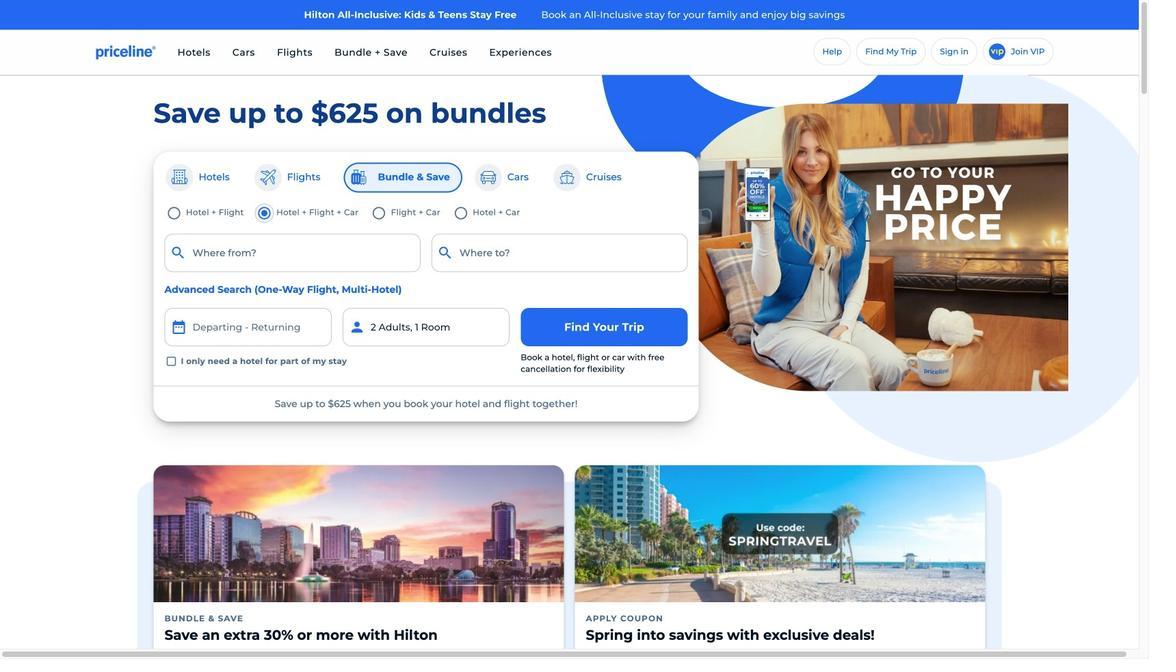 Task type: locate. For each thing, give the bounding box(es) containing it.
none field where to?
[[432, 234, 688, 272]]

vip badge icon image
[[990, 44, 1006, 60]]

0 horizontal spatial none field
[[165, 234, 421, 272]]

2 none field from the left
[[432, 234, 688, 272]]

1 none field from the left
[[165, 234, 421, 272]]

Where from? field
[[165, 234, 421, 272]]

None button
[[165, 308, 332, 346]]

priceline.com home image
[[96, 45, 156, 60]]

None field
[[165, 234, 421, 272], [432, 234, 688, 272]]

Where to? field
[[432, 234, 688, 272]]

1 horizontal spatial none field
[[432, 234, 688, 272]]



Task type: describe. For each thing, give the bounding box(es) containing it.
none field 'where from?'
[[165, 234, 421, 272]]

types of travel tab list
[[165, 163, 688, 193]]



Task type: vqa. For each thing, say whether or not it's contained in the screenshot.
where from? field
yes



